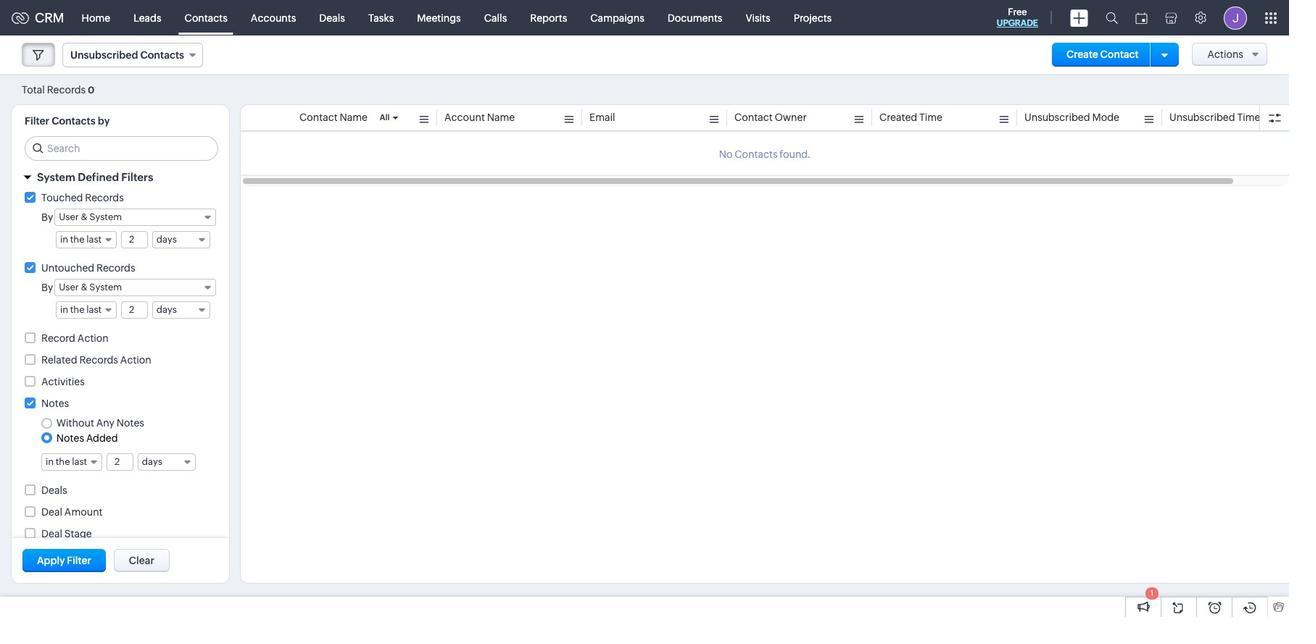 Task type: vqa. For each thing, say whether or not it's contained in the screenshot.
more in Data Request Handle data requests of customers inside CRM Know more
no



Task type: locate. For each thing, give the bounding box(es) containing it.
1 vertical spatial user & system
[[59, 282, 122, 293]]

in up the deal amount
[[46, 457, 54, 467]]

visits
[[746, 12, 771, 24]]

without
[[56, 418, 94, 430]]

0 vertical spatial deals
[[319, 12, 345, 24]]

crm link
[[12, 10, 64, 25]]

reports
[[530, 12, 567, 24]]

& down touched records
[[81, 212, 88, 223]]

contacts left by
[[52, 115, 95, 127]]

records left 0
[[47, 84, 86, 95]]

1 vertical spatial filter
[[67, 555, 91, 567]]

notes added
[[56, 433, 118, 444]]

last down notes added
[[72, 457, 87, 467]]

days field
[[152, 231, 210, 249], [152, 302, 210, 319], [138, 454, 196, 471]]

touched
[[41, 192, 83, 204]]

stage
[[64, 528, 92, 540]]

in the last field up untouched records
[[56, 231, 117, 249]]

0 vertical spatial in
[[60, 234, 68, 245]]

2 time from the left
[[1237, 112, 1261, 123]]

2 user from the top
[[59, 282, 79, 293]]

filter down the total
[[25, 115, 49, 127]]

email
[[590, 112, 615, 123]]

deal up deal stage at the bottom of page
[[41, 507, 62, 518]]

2 horizontal spatial unsubscribed
[[1170, 112, 1235, 123]]

user & system field down untouched records
[[55, 279, 216, 297]]

time down actions
[[1237, 112, 1261, 123]]

unsubscribed contacts
[[70, 49, 184, 61]]

contact for contact name
[[299, 112, 338, 123]]

0 vertical spatial in the last field
[[56, 231, 117, 249]]

unsubscribed inside field
[[70, 49, 138, 61]]

0 vertical spatial the
[[70, 234, 84, 245]]

name
[[340, 112, 368, 123], [487, 112, 515, 123]]

1 vertical spatial action
[[120, 355, 151, 366]]

name right account
[[487, 112, 515, 123]]

by for untouched records
[[41, 282, 53, 294]]

1 name from the left
[[340, 112, 368, 123]]

0 vertical spatial system
[[37, 171, 75, 183]]

1 vertical spatial &
[[81, 282, 88, 293]]

1 time from the left
[[919, 112, 943, 123]]

1 by from the top
[[41, 212, 53, 223]]

created
[[880, 112, 917, 123]]

contact
[[1100, 49, 1139, 60], [299, 112, 338, 123], [735, 112, 773, 123]]

records for touched
[[85, 192, 124, 204]]

system
[[37, 171, 75, 183], [89, 212, 122, 223], [89, 282, 122, 293]]

in the last field down notes added
[[41, 454, 102, 471]]

user & system
[[59, 212, 122, 223], [59, 282, 122, 293]]

last up untouched records
[[86, 234, 102, 245]]

1 horizontal spatial unsubscribed
[[1025, 112, 1090, 123]]

1 vertical spatial notes
[[117, 418, 144, 430]]

deal left stage
[[41, 528, 62, 540]]

deals up the deal amount
[[41, 485, 67, 496]]

time right created
[[919, 112, 943, 123]]

notes down activities
[[41, 398, 69, 410]]

1 vertical spatial deal
[[41, 528, 62, 540]]

1 vertical spatial in
[[60, 305, 68, 315]]

name left "all"
[[340, 112, 368, 123]]

in the last field
[[56, 231, 117, 249], [56, 302, 117, 319], [41, 454, 102, 471]]

1
[[1151, 590, 1154, 598]]

system down untouched records
[[89, 282, 122, 293]]

campaigns
[[590, 12, 645, 24]]

1 vertical spatial the
[[70, 305, 84, 315]]

in up untouched
[[60, 234, 68, 245]]

last up the 'record action'
[[86, 305, 102, 315]]

in for untouched
[[60, 305, 68, 315]]

user & system down untouched records
[[59, 282, 122, 293]]

days for untouched records
[[156, 305, 177, 315]]

2 user & system field from the top
[[55, 279, 216, 297]]

0 vertical spatial in the last
[[60, 234, 102, 245]]

1 vertical spatial in the last
[[60, 305, 102, 315]]

system down touched records
[[89, 212, 122, 223]]

the up untouched
[[70, 234, 84, 245]]

account name
[[444, 112, 515, 123]]

filter inside button
[[67, 555, 91, 567]]

records down the 'record action'
[[79, 355, 118, 366]]

contacts for filter contacts by
[[52, 115, 95, 127]]

user & system down touched records
[[59, 212, 122, 223]]

0 horizontal spatial name
[[340, 112, 368, 123]]

time for unsubscribed time
[[1237, 112, 1261, 123]]

by
[[98, 115, 110, 127]]

0 vertical spatial by
[[41, 212, 53, 223]]

2 vertical spatial in
[[46, 457, 54, 467]]

1 vertical spatial deals
[[41, 485, 67, 496]]

accounts
[[251, 12, 296, 24]]

tasks link
[[357, 0, 406, 35]]

1 & from the top
[[81, 212, 88, 223]]

2 horizontal spatial contact
[[1100, 49, 1139, 60]]

user down touched at the top left of page
[[59, 212, 79, 223]]

actions
[[1208, 49, 1244, 60]]

user & system field for touched records
[[55, 209, 216, 226]]

in
[[60, 234, 68, 245], [60, 305, 68, 315], [46, 457, 54, 467]]

contact right create
[[1100, 49, 1139, 60]]

system up touched at the top left of page
[[37, 171, 75, 183]]

user & system field for untouched records
[[55, 279, 216, 297]]

activities
[[41, 376, 85, 388]]

contact name
[[299, 112, 368, 123]]

contacts
[[185, 12, 228, 24], [140, 49, 184, 61], [52, 115, 95, 127]]

0 vertical spatial user
[[59, 212, 79, 223]]

the
[[70, 234, 84, 245], [70, 305, 84, 315], [56, 457, 70, 467]]

days
[[156, 234, 177, 245], [156, 305, 177, 315], [142, 457, 162, 467]]

accounts link
[[239, 0, 308, 35]]

1 vertical spatial user & system field
[[55, 279, 216, 297]]

the down notes added
[[56, 457, 70, 467]]

action
[[77, 333, 109, 344], [120, 355, 151, 366]]

deal for deal stage
[[41, 528, 62, 540]]

1 horizontal spatial filter
[[67, 555, 91, 567]]

logo image
[[12, 12, 29, 24]]

1 vertical spatial user
[[59, 282, 79, 293]]

1 vertical spatial days field
[[152, 302, 210, 319]]

unsubscribed mode
[[1025, 112, 1120, 123]]

amount
[[64, 507, 103, 518]]

2 vertical spatial notes
[[56, 433, 84, 444]]

2 vertical spatial days field
[[138, 454, 196, 471]]

account
[[444, 112, 485, 123]]

calls
[[484, 12, 507, 24]]

1 vertical spatial in the last field
[[56, 302, 117, 319]]

campaigns link
[[579, 0, 656, 35]]

0 vertical spatial filter
[[25, 115, 49, 127]]

unsubscribed up 0
[[70, 49, 138, 61]]

related records action
[[41, 355, 151, 366]]

last for touched
[[86, 234, 102, 245]]

contacts right "leads" link
[[185, 12, 228, 24]]

0 vertical spatial days field
[[152, 231, 210, 249]]

contacts for unsubscribed contacts
[[140, 49, 184, 61]]

1 user & system from the top
[[59, 212, 122, 223]]

deal
[[41, 507, 62, 518], [41, 528, 62, 540]]

0 vertical spatial notes
[[41, 398, 69, 410]]

2 name from the left
[[487, 112, 515, 123]]

user down untouched
[[59, 282, 79, 293]]

0 horizontal spatial unsubscribed
[[70, 49, 138, 61]]

time
[[919, 112, 943, 123], [1237, 112, 1261, 123]]

any
[[96, 418, 115, 430]]

contacts inside field
[[140, 49, 184, 61]]

free upgrade
[[997, 7, 1038, 28]]

& for touched
[[81, 212, 88, 223]]

notes right any
[[117, 418, 144, 430]]

filter
[[25, 115, 49, 127], [67, 555, 91, 567]]

0 vertical spatial action
[[77, 333, 109, 344]]

the for untouched
[[70, 305, 84, 315]]

filter down stage
[[67, 555, 91, 567]]

in the last up untouched records
[[60, 234, 102, 245]]

0 horizontal spatial time
[[919, 112, 943, 123]]

None text field
[[122, 232, 147, 248], [107, 454, 133, 470], [122, 232, 147, 248], [107, 454, 133, 470]]

notes
[[41, 398, 69, 410], [117, 418, 144, 430], [56, 433, 84, 444]]

in the last up the 'record action'
[[60, 305, 102, 315]]

1 user from the top
[[59, 212, 79, 223]]

create menu element
[[1062, 0, 1097, 35]]

by down untouched
[[41, 282, 53, 294]]

0 vertical spatial &
[[81, 212, 88, 223]]

system defined filters button
[[12, 165, 229, 190]]

in up record
[[60, 305, 68, 315]]

unsubscribed
[[70, 49, 138, 61], [1025, 112, 1090, 123], [1170, 112, 1235, 123]]

1 vertical spatial by
[[41, 282, 53, 294]]

2 vertical spatial contacts
[[52, 115, 95, 127]]

system for untouched
[[89, 282, 122, 293]]

0 vertical spatial user & system field
[[55, 209, 216, 226]]

records down defined
[[85, 192, 124, 204]]

create menu image
[[1070, 9, 1088, 26]]

by
[[41, 212, 53, 223], [41, 282, 53, 294]]

1 horizontal spatial time
[[1237, 112, 1261, 123]]

1 horizontal spatial deals
[[319, 12, 345, 24]]

0 vertical spatial days
[[156, 234, 177, 245]]

tasks
[[368, 12, 394, 24]]

1 horizontal spatial name
[[487, 112, 515, 123]]

in the last field up the 'record action'
[[56, 302, 117, 319]]

2 vertical spatial system
[[89, 282, 122, 293]]

2 by from the top
[[41, 282, 53, 294]]

2 user & system from the top
[[59, 282, 122, 293]]

1 deal from the top
[[41, 507, 62, 518]]

mode
[[1092, 112, 1120, 123]]

by down touched at the top left of page
[[41, 212, 53, 223]]

& down untouched records
[[81, 282, 88, 293]]

deals link
[[308, 0, 357, 35]]

0 vertical spatial user & system
[[59, 212, 122, 223]]

in the last down notes added
[[46, 457, 87, 467]]

home link
[[70, 0, 122, 35]]

contact left "all"
[[299, 112, 338, 123]]

clear
[[129, 555, 154, 567]]

&
[[81, 212, 88, 223], [81, 282, 88, 293]]

unsubscribed time
[[1170, 112, 1261, 123]]

0 horizontal spatial deals
[[41, 485, 67, 496]]

contacts down leads
[[140, 49, 184, 61]]

1 user & system field from the top
[[55, 209, 216, 226]]

None text field
[[122, 302, 147, 318]]

last
[[86, 234, 102, 245], [86, 305, 102, 315], [72, 457, 87, 467]]

1 horizontal spatial contact
[[735, 112, 773, 123]]

in the last
[[60, 234, 102, 245], [60, 305, 102, 315], [46, 457, 87, 467]]

1 vertical spatial days
[[156, 305, 177, 315]]

in the last field for untouched
[[56, 302, 117, 319]]

unsubscribed down actions
[[1170, 112, 1235, 123]]

1 vertical spatial last
[[86, 305, 102, 315]]

name for contact name
[[340, 112, 368, 123]]

deal for deal amount
[[41, 507, 62, 518]]

2 deal from the top
[[41, 528, 62, 540]]

calls link
[[473, 0, 519, 35]]

the up the 'record action'
[[70, 305, 84, 315]]

notes down without
[[56, 433, 84, 444]]

User & System field
[[55, 209, 216, 226], [55, 279, 216, 297]]

contact left owner
[[735, 112, 773, 123]]

user & system for touched
[[59, 212, 122, 223]]

records
[[47, 84, 86, 95], [85, 192, 124, 204], [96, 262, 135, 274], [79, 355, 118, 366]]

deals
[[319, 12, 345, 24], [41, 485, 67, 496]]

create
[[1067, 49, 1098, 60]]

days for touched records
[[156, 234, 177, 245]]

records right untouched
[[96, 262, 135, 274]]

deals left tasks link
[[319, 12, 345, 24]]

apply
[[37, 555, 65, 567]]

1 vertical spatial system
[[89, 212, 122, 223]]

0 vertical spatial last
[[86, 234, 102, 245]]

1 vertical spatial contacts
[[140, 49, 184, 61]]

related
[[41, 355, 77, 366]]

unsubscribed left mode
[[1025, 112, 1090, 123]]

user & system for untouched
[[59, 282, 122, 293]]

0 vertical spatial deal
[[41, 507, 62, 518]]

2 & from the top
[[81, 282, 88, 293]]

0 horizontal spatial contact
[[299, 112, 338, 123]]

0 horizontal spatial filter
[[25, 115, 49, 127]]

user
[[59, 212, 79, 223], [59, 282, 79, 293]]

visits link
[[734, 0, 782, 35]]

user & system field down filters
[[55, 209, 216, 226]]



Task type: describe. For each thing, give the bounding box(es) containing it.
filters
[[121, 171, 153, 183]]

user for untouched
[[59, 282, 79, 293]]

apply filter
[[37, 555, 91, 567]]

unsubscribed for unsubscribed time
[[1170, 112, 1235, 123]]

free
[[1008, 7, 1027, 17]]

added
[[86, 433, 118, 444]]

user for touched
[[59, 212, 79, 223]]

reports link
[[519, 0, 579, 35]]

apply filter button
[[22, 550, 106, 573]]

record
[[41, 333, 75, 344]]

documents
[[668, 12, 723, 24]]

search element
[[1097, 0, 1127, 36]]

touched records
[[41, 192, 124, 204]]

2 vertical spatial in the last field
[[41, 454, 102, 471]]

filter contacts by
[[25, 115, 110, 127]]

in the last field for touched
[[56, 231, 117, 249]]

create contact button
[[1052, 43, 1153, 67]]

contact owner
[[735, 112, 807, 123]]

notes for notes added
[[56, 433, 84, 444]]

notes for notes
[[41, 398, 69, 410]]

& for untouched
[[81, 282, 88, 293]]

days field for touched records
[[152, 231, 210, 249]]

in the last for touched
[[60, 234, 102, 245]]

meetings
[[417, 12, 461, 24]]

days field for untouched records
[[152, 302, 210, 319]]

2 vertical spatial days
[[142, 457, 162, 467]]

system inside dropdown button
[[37, 171, 75, 183]]

contact for contact owner
[[735, 112, 773, 123]]

untouched records
[[41, 262, 135, 274]]

untouched
[[41, 262, 94, 274]]

total records 0
[[22, 84, 95, 95]]

last for untouched
[[86, 305, 102, 315]]

1 horizontal spatial action
[[120, 355, 151, 366]]

Search text field
[[25, 137, 218, 160]]

defined
[[78, 171, 119, 183]]

create contact
[[1067, 49, 1139, 60]]

home
[[82, 12, 110, 24]]

records for total
[[47, 84, 86, 95]]

contact inside button
[[1100, 49, 1139, 60]]

Unsubscribed Contacts field
[[62, 43, 203, 67]]

crm
[[35, 10, 64, 25]]

name for account name
[[487, 112, 515, 123]]

calendar image
[[1136, 12, 1148, 24]]

owner
[[775, 112, 807, 123]]

projects link
[[782, 0, 843, 35]]

meetings link
[[406, 0, 473, 35]]

records for untouched
[[96, 262, 135, 274]]

time for created time
[[919, 112, 943, 123]]

projects
[[794, 12, 832, 24]]

profile element
[[1215, 0, 1256, 35]]

record action
[[41, 333, 109, 344]]

the for touched
[[70, 234, 84, 245]]

system for touched
[[89, 212, 122, 223]]

0 vertical spatial contacts
[[185, 12, 228, 24]]

upgrade
[[997, 18, 1038, 28]]

leads link
[[122, 0, 173, 35]]

deal amount
[[41, 507, 103, 518]]

without any notes
[[56, 418, 144, 430]]

documents link
[[656, 0, 734, 35]]

unsubscribed for unsubscribed contacts
[[70, 49, 138, 61]]

2 vertical spatial the
[[56, 457, 70, 467]]

contacts link
[[173, 0, 239, 35]]

system defined filters
[[37, 171, 153, 183]]

all
[[380, 113, 390, 122]]

records for related
[[79, 355, 118, 366]]

deals inside deals link
[[319, 12, 345, 24]]

in the last for untouched
[[60, 305, 102, 315]]

unsubscribed for unsubscribed mode
[[1025, 112, 1090, 123]]

leads
[[134, 12, 161, 24]]

deal stage
[[41, 528, 92, 540]]

search image
[[1106, 12, 1118, 24]]

by for touched records
[[41, 212, 53, 223]]

2 vertical spatial in the last
[[46, 457, 87, 467]]

0
[[88, 84, 95, 95]]

2 vertical spatial last
[[72, 457, 87, 467]]

created time
[[880, 112, 943, 123]]

in for touched
[[60, 234, 68, 245]]

profile image
[[1224, 6, 1247, 29]]

total
[[22, 84, 45, 95]]

0 horizontal spatial action
[[77, 333, 109, 344]]



